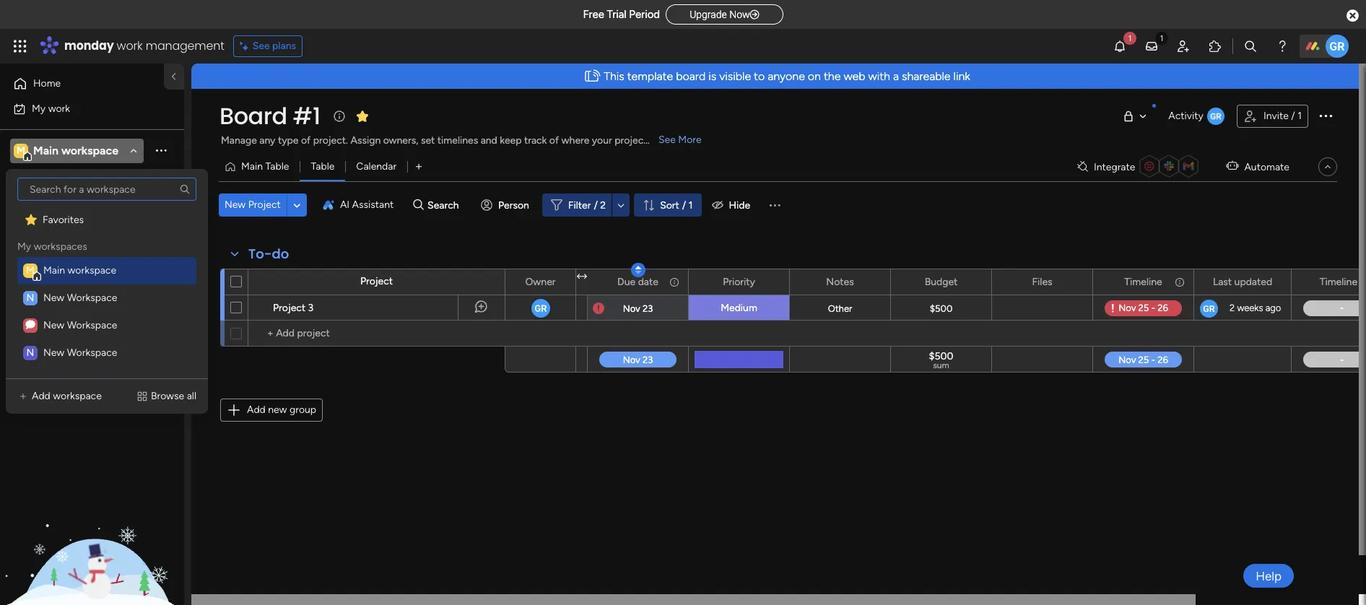 Task type: describe. For each thing, give the bounding box(es) containing it.
n inside workspace icon
[[26, 292, 34, 304]]

service icon image for add workspace
[[17, 391, 29, 402]]

add workspace button
[[12, 385, 108, 408]]

the
[[824, 69, 841, 83]]

Search field
[[424, 195, 467, 215]]

more
[[679, 134, 702, 146]]

upgrade
[[690, 9, 727, 20]]

main workspace element
[[17, 257, 196, 285]]

2 workspace from the top
[[67, 319, 117, 332]]

invite
[[1264, 110, 1289, 122]]

on
[[808, 69, 821, 83]]

main workspace for main workspace element
[[43, 264, 116, 277]]

visible
[[720, 69, 751, 83]]

do
[[272, 245, 289, 263]]

2 weeks ago
[[1230, 303, 1282, 314]]

project inside 'button'
[[248, 199, 281, 211]]

my workspaces
[[17, 241, 87, 253]]

Search for content search field
[[17, 178, 196, 201]]

1 of from the left
[[301, 134, 311, 147]]

add new group
[[247, 404, 316, 416]]

timelines
[[438, 134, 478, 147]]

see more
[[659, 134, 702, 146]]

integrate
[[1094, 161, 1136, 173]]

arrow down image
[[613, 196, 630, 214]]

free
[[583, 8, 605, 21]]

add for add workspace
[[32, 390, 50, 402]]

help button
[[1244, 564, 1294, 588]]

1 horizontal spatial board #1
[[220, 100, 321, 132]]

dapulse close image
[[1347, 9, 1359, 23]]

timeline for timeline 1
[[1320, 276, 1358, 288]]

1 horizontal spatial 2
[[1230, 303, 1235, 314]]

service icon image for browse all
[[136, 391, 148, 402]]

favorites
[[43, 214, 84, 226]]

lottie animation element
[[0, 459, 184, 605]]

project.
[[313, 134, 348, 147]]

1 for sort / 1
[[689, 199, 693, 211]]

updated
[[1235, 276, 1273, 288]]

main table button
[[219, 155, 300, 178]]

main for workspace selection element
[[33, 143, 59, 157]]

help image
[[1276, 39, 1290, 53]]

set
[[421, 134, 435, 147]]

animation image
[[580, 64, 604, 88]]

board inside list box
[[34, 208, 60, 221]]

lottie animation image
[[0, 459, 184, 605]]

new inside 'button'
[[225, 199, 246, 211]]

1 new workspace from the top
[[43, 292, 117, 304]]

Timeline 1 field
[[1317, 274, 1367, 290]]

calendar
[[356, 160, 397, 173]]

sort desc image
[[635, 265, 641, 275]]

sort
[[660, 199, 680, 211]]

0 horizontal spatial 2
[[600, 199, 606, 211]]

automate
[[1245, 161, 1290, 173]]

free trial period
[[583, 8, 660, 21]]

table inside button
[[265, 160, 289, 173]]

add view image
[[416, 161, 422, 172]]

sort / 1
[[660, 199, 693, 211]]

list box containing favorites
[[14, 178, 199, 367]]

shareable
[[902, 69, 951, 83]]

plans
[[272, 40, 296, 52]]

my for my workspaces
[[17, 241, 31, 253]]

monday work management
[[64, 38, 224, 54]]

notes
[[827, 276, 854, 288]]

v2 overdue deadline image
[[593, 302, 605, 315]]

monday
[[64, 38, 114, 54]]

1 for invite / 1
[[1298, 110, 1302, 122]]

column information image
[[1175, 276, 1186, 288]]

type
[[278, 134, 299, 147]]

template
[[628, 69, 673, 83]]

2 n from the top
[[26, 347, 34, 359]]

3 new workspace element from the top
[[17, 340, 196, 367]]

other
[[828, 303, 853, 314]]

ai assistant button
[[317, 194, 400, 217]]

activity
[[1169, 110, 1204, 122]]

this template board is visible to anyone on the web with a shareable link
[[604, 69, 971, 83]]

manage any type of project. assign owners, set timelines and keep track of where your project stands.
[[221, 134, 682, 147]]

workspace selection element
[[14, 142, 121, 161]]

see for see plans
[[253, 40, 270, 52]]

m for main workspace element
[[26, 264, 35, 277]]

medium
[[721, 302, 758, 314]]

files
[[1033, 276, 1053, 288]]

my for my work
[[32, 102, 46, 114]]

track
[[524, 134, 547, 147]]

Files field
[[1029, 274, 1057, 290]]

weeks
[[1238, 303, 1264, 314]]

person button
[[475, 194, 538, 217]]

assign
[[351, 134, 381, 147]]

dapulse rightstroke image
[[750, 9, 760, 20]]

1 inside "field"
[[1361, 276, 1365, 288]]

notifications image
[[1113, 39, 1128, 53]]

browse
[[151, 390, 184, 402]]

see more link
[[657, 133, 703, 147]]

see plans button
[[233, 35, 303, 57]]

link
[[954, 69, 971, 83]]

apps image
[[1209, 39, 1223, 53]]

Board #1 field
[[216, 100, 324, 132]]

this
[[604, 69, 625, 83]]

date
[[638, 276, 659, 288]]

Due date field
[[614, 274, 662, 290]]

priority
[[723, 276, 756, 288]]

1 image for notifications icon
[[1124, 30, 1137, 46]]

board
[[676, 69, 706, 83]]

group
[[290, 404, 316, 416]]

23
[[643, 303, 653, 314]]

assistant
[[352, 199, 394, 211]]

v2 search image
[[413, 197, 424, 213]]

table button
[[300, 155, 346, 178]]

last updated
[[1214, 276, 1273, 288]]

Timeline field
[[1121, 274, 1166, 290]]

management
[[146, 38, 224, 54]]

dapulse integrations image
[[1078, 161, 1089, 172]]

new project button
[[219, 194, 287, 217]]

workspaces
[[34, 241, 87, 253]]

keep
[[500, 134, 522, 147]]



Task type: vqa. For each thing, say whether or not it's contained in the screenshot.
New Workspace related to New Workspace element containing New Workspace
yes



Task type: locate. For each thing, give the bounding box(es) containing it.
3 new workspace from the top
[[43, 347, 117, 359]]

#1 up workspaces
[[63, 208, 74, 221]]

0 vertical spatial add
[[32, 390, 50, 402]]

workspace image
[[14, 143, 28, 159], [23, 264, 38, 278], [23, 319, 38, 333], [23, 346, 38, 360]]

manage
[[221, 134, 257, 147]]

1 horizontal spatial options image
[[1318, 107, 1335, 124]]

work down home
[[48, 102, 70, 114]]

1 service icon image from the left
[[17, 391, 29, 402]]

to-
[[248, 245, 272, 263]]

project for project
[[360, 275, 393, 288]]

1 horizontal spatial board
[[220, 100, 287, 132]]

0 vertical spatial new workspace
[[43, 292, 117, 304]]

0 vertical spatial workspace image
[[23, 291, 38, 306]]

timeline inside field
[[1125, 276, 1163, 288]]

0 vertical spatial workspace
[[61, 143, 118, 157]]

main inside tree grid
[[43, 264, 65, 277]]

workspace image containing n
[[23, 346, 38, 360]]

hide button
[[706, 194, 759, 217]]

owner
[[526, 276, 556, 288]]

my
[[32, 102, 46, 114], [17, 241, 31, 253]]

work right monday
[[117, 38, 143, 54]]

due
[[618, 276, 636, 288]]

project 3
[[273, 302, 314, 314]]

new workspace
[[43, 292, 117, 304], [43, 319, 117, 332], [43, 347, 117, 359]]

see for see more
[[659, 134, 676, 146]]

my down the v2 star 2 image
[[17, 241, 31, 253]]

1 horizontal spatial of
[[550, 134, 559, 147]]

m inside tree grid
[[26, 264, 35, 277]]

any
[[259, 134, 276, 147]]

ai logo image
[[323, 199, 334, 211]]

add for add new group
[[247, 404, 266, 416]]

1 vertical spatial main workspace
[[43, 264, 116, 277]]

table down any
[[265, 160, 289, 173]]

2 vertical spatial new workspace
[[43, 347, 117, 359]]

main down my work
[[33, 143, 59, 157]]

add workspace
[[32, 390, 102, 402]]

0 vertical spatial 2
[[600, 199, 606, 211]]

help
[[1256, 569, 1282, 583]]

$500
[[930, 303, 953, 314], [929, 350, 954, 363]]

table down project.
[[311, 160, 335, 173]]

select product image
[[13, 39, 27, 53]]

main
[[33, 143, 59, 157], [241, 160, 263, 173], [43, 264, 65, 277]]

autopilot image
[[1227, 157, 1239, 175]]

2 table from the left
[[311, 160, 335, 173]]

0 horizontal spatial work
[[48, 102, 70, 114]]

0 vertical spatial main
[[33, 143, 59, 157]]

calendar button
[[346, 155, 408, 178]]

$500 for $500
[[930, 303, 953, 314]]

1 vertical spatial workspace image
[[25, 319, 35, 333]]

board
[[220, 100, 287, 132], [34, 208, 60, 221]]

1 horizontal spatial my
[[32, 102, 46, 114]]

1 horizontal spatial m
[[26, 264, 35, 277]]

Budget field
[[921, 274, 962, 290]]

new workspace element
[[17, 285, 196, 312], [17, 312, 196, 340], [17, 340, 196, 367]]

1 timeline from the left
[[1125, 276, 1163, 288]]

m for workspace selection element
[[17, 144, 25, 156]]

greg robinson image
[[1326, 35, 1349, 58]]

0 horizontal spatial #1
[[63, 208, 74, 221]]

invite members image
[[1177, 39, 1191, 53]]

2 vertical spatial main
[[43, 264, 65, 277]]

1 horizontal spatial 1
[[1298, 110, 1302, 122]]

budget
[[925, 276, 958, 288]]

0 vertical spatial board #1
[[220, 100, 321, 132]]

due date
[[618, 276, 659, 288]]

+ Add project text field
[[256, 325, 498, 342]]

your
[[592, 134, 612, 147]]

1 new workspace element from the top
[[17, 285, 196, 312]]

service icon image left browse
[[136, 391, 148, 402]]

work
[[117, 38, 143, 54], [48, 102, 70, 114]]

1 vertical spatial my
[[17, 241, 31, 253]]

1 vertical spatial workspace
[[68, 264, 116, 277]]

main for the main table button
[[241, 160, 263, 173]]

0 vertical spatial n
[[26, 292, 34, 304]]

1 vertical spatial n
[[26, 347, 34, 359]]

0 vertical spatial work
[[117, 38, 143, 54]]

see inside button
[[253, 40, 270, 52]]

1 vertical spatial add
[[247, 404, 266, 416]]

0 horizontal spatial of
[[301, 134, 311, 147]]

1 horizontal spatial add
[[247, 404, 266, 416]]

board up my workspaces row
[[34, 208, 60, 221]]

1 vertical spatial #1
[[63, 208, 74, 221]]

main workspace
[[33, 143, 118, 157], [43, 264, 116, 277]]

project
[[248, 199, 281, 211], [360, 275, 393, 288], [273, 302, 306, 314]]

board #1 list box
[[0, 199, 184, 422]]

0 vertical spatial 1
[[1298, 110, 1302, 122]]

last
[[1214, 276, 1232, 288]]

new workspace element up add workspace
[[17, 340, 196, 367]]

v2 star 2 image
[[25, 213, 37, 226]]

/ for sort
[[683, 199, 686, 211]]

main inside button
[[241, 160, 263, 173]]

search everything image
[[1244, 39, 1258, 53]]

#1 up type
[[293, 100, 321, 132]]

2 horizontal spatial /
[[1292, 110, 1296, 122]]

service icon image
[[17, 391, 29, 402], [136, 391, 148, 402]]

1 vertical spatial workspace
[[67, 319, 117, 332]]

$500 for $500 sum
[[929, 350, 954, 363]]

/ right the invite in the top of the page
[[1292, 110, 1296, 122]]

main for main workspace element
[[43, 264, 65, 277]]

0 horizontal spatial timeline
[[1125, 276, 1163, 288]]

main table
[[241, 160, 289, 173]]

project left 3
[[273, 302, 306, 314]]

menu image
[[768, 198, 782, 212]]

of
[[301, 134, 311, 147], [550, 134, 559, 147]]

project for project 3
[[273, 302, 306, 314]]

board #1 up my workspaces row
[[34, 208, 74, 221]]

board up any
[[220, 100, 287, 132]]

0 vertical spatial workspace
[[67, 292, 117, 304]]

1 vertical spatial board #1
[[34, 208, 74, 221]]

workspace for main workspace element
[[68, 264, 116, 277]]

1 n from the top
[[26, 292, 34, 304]]

/ right filter
[[594, 199, 598, 211]]

filter
[[568, 199, 591, 211]]

2 vertical spatial workspace
[[67, 347, 117, 359]]

tree grid inside list box
[[17, 207, 196, 367]]

search image
[[179, 183, 191, 195]]

web
[[844, 69, 866, 83]]

stands.
[[650, 134, 682, 147]]

my workspaces row
[[17, 234, 87, 254]]

see left more
[[659, 134, 676, 146]]

board #1 up any
[[220, 100, 321, 132]]

1 vertical spatial 2
[[1230, 303, 1235, 314]]

0 vertical spatial options image
[[1318, 107, 1335, 124]]

with
[[869, 69, 891, 83]]

1 vertical spatial 1
[[689, 199, 693, 211]]

2 timeline from the left
[[1320, 276, 1358, 288]]

service icon image inside the add workspace button
[[17, 391, 29, 402]]

workspace inside tree grid
[[68, 264, 116, 277]]

#1
[[293, 100, 321, 132], [63, 208, 74, 221]]

0 horizontal spatial m
[[17, 144, 25, 156]]

my down home
[[32, 102, 46, 114]]

person
[[498, 199, 529, 211]]

1 horizontal spatial timeline
[[1320, 276, 1358, 288]]

of right track
[[550, 134, 559, 147]]

/ for invite
[[1292, 110, 1296, 122]]

1 inside button
[[1298, 110, 1302, 122]]

1 workspace from the top
[[67, 292, 117, 304]]

see plans
[[253, 40, 296, 52]]

a
[[894, 69, 899, 83]]

0 horizontal spatial my
[[17, 241, 31, 253]]

period
[[629, 8, 660, 21]]

1 vertical spatial $500
[[929, 350, 954, 363]]

Priority field
[[720, 274, 759, 290]]

0 horizontal spatial board
[[34, 208, 60, 221]]

0 horizontal spatial add
[[32, 390, 50, 402]]

activity button
[[1163, 105, 1232, 128]]

work for my
[[48, 102, 70, 114]]

0 horizontal spatial see
[[253, 40, 270, 52]]

now
[[730, 9, 750, 20]]

2 1 image from the left
[[1156, 30, 1169, 46]]

2 left arrow down icon
[[600, 199, 606, 211]]

/ for filter
[[594, 199, 598, 211]]

2 new workspace from the top
[[43, 319, 117, 332]]

1 vertical spatial see
[[659, 134, 676, 146]]

main down manage
[[241, 160, 263, 173]]

1 vertical spatial board
[[34, 208, 60, 221]]

upgrade now link
[[666, 4, 783, 24]]

options image
[[1318, 107, 1335, 124], [1174, 270, 1184, 294]]

3
[[308, 302, 314, 314]]

#1 inside list box
[[63, 208, 74, 221]]

to-do
[[248, 245, 289, 263]]

2 vertical spatial 1
[[1361, 276, 1365, 288]]

none search field inside list box
[[17, 178, 196, 201]]

ago
[[1266, 303, 1282, 314]]

Search in workspace field
[[30, 173, 121, 190]]

1 image left "invite members" icon
[[1156, 30, 1169, 46]]

0 vertical spatial project
[[248, 199, 281, 211]]

tree grid
[[17, 207, 196, 367]]

table inside button
[[311, 160, 335, 173]]

1 horizontal spatial #1
[[293, 100, 321, 132]]

and
[[481, 134, 498, 147]]

new workspace element down main workspace element
[[17, 312, 196, 340]]

Owner field
[[522, 274, 559, 290]]

workspace
[[61, 143, 118, 157], [68, 264, 116, 277], [53, 390, 102, 402]]

3 workspace from the top
[[67, 347, 117, 359]]

upgrade now
[[690, 9, 750, 20]]

see left plans
[[253, 40, 270, 52]]

0 horizontal spatial board #1
[[34, 208, 74, 221]]

service icon image inside browse all button
[[136, 391, 148, 402]]

option
[[0, 202, 184, 204]]

m inside workspace selection element
[[17, 144, 25, 156]]

main workspace inside tree grid
[[43, 264, 116, 277]]

1 horizontal spatial see
[[659, 134, 676, 146]]

my inside my work "button"
[[32, 102, 46, 114]]

nov
[[623, 303, 641, 314]]

1 horizontal spatial table
[[311, 160, 335, 173]]

1 horizontal spatial /
[[683, 199, 686, 211]]

service icon image left add workspace
[[17, 391, 29, 402]]

work inside "button"
[[48, 102, 70, 114]]

project up + add project "text field"
[[360, 275, 393, 288]]

1 image
[[1124, 30, 1137, 46], [1156, 30, 1169, 46]]

new workspace element down workspaces
[[17, 285, 196, 312]]

1 vertical spatial m
[[26, 264, 35, 277]]

1 vertical spatial new workspace
[[43, 319, 117, 332]]

table
[[265, 160, 289, 173], [311, 160, 335, 173]]

1 horizontal spatial 1 image
[[1156, 30, 1169, 46]]

new workspace element containing new workspace
[[17, 312, 196, 340]]

2 left 'weeks'
[[1230, 303, 1235, 314]]

my work
[[32, 102, 70, 114]]

1 image for inbox image
[[1156, 30, 1169, 46]]

main workspace down workspaces
[[43, 264, 116, 277]]

workspace inside button
[[53, 390, 102, 402]]

new project
[[225, 199, 281, 211]]

v2 expand column image
[[577, 271, 587, 283]]

is
[[709, 69, 717, 83]]

0 horizontal spatial service icon image
[[17, 391, 29, 402]]

ai assistant
[[340, 199, 394, 211]]

trial
[[607, 8, 627, 21]]

0 vertical spatial see
[[253, 40, 270, 52]]

add new group button
[[220, 399, 323, 422]]

m
[[17, 144, 25, 156], [26, 264, 35, 277]]

to
[[754, 69, 765, 83]]

invite / 1
[[1264, 110, 1302, 122]]

project
[[615, 134, 648, 147]]

options image right invite / 1
[[1318, 107, 1335, 124]]

collapse board header image
[[1323, 161, 1334, 173]]

main workspace inside workspace selection element
[[33, 143, 118, 157]]

Notes field
[[823, 274, 858, 290]]

0 vertical spatial my
[[32, 102, 46, 114]]

timeline 1
[[1320, 276, 1365, 288]]

board #1 inside list box
[[34, 208, 74, 221]]

project left angle down image
[[248, 199, 281, 211]]

1 table from the left
[[265, 160, 289, 173]]

2 vertical spatial workspace
[[53, 390, 102, 402]]

0 vertical spatial #1
[[293, 100, 321, 132]]

1 vertical spatial project
[[360, 275, 393, 288]]

tree grid containing favorites
[[17, 207, 196, 367]]

show board description image
[[331, 109, 348, 124]]

0 horizontal spatial 1 image
[[1124, 30, 1137, 46]]

Last updated field
[[1210, 274, 1276, 290]]

home button
[[9, 72, 155, 95]]

0 horizontal spatial 1
[[689, 199, 693, 211]]

1 vertical spatial main
[[241, 160, 263, 173]]

timeline inside "field"
[[1320, 276, 1358, 288]]

/ right sort
[[683, 199, 686, 211]]

workspace image
[[23, 291, 38, 306], [25, 319, 35, 333]]

1 horizontal spatial work
[[117, 38, 143, 54]]

work for monday
[[117, 38, 143, 54]]

2 vertical spatial project
[[273, 302, 306, 314]]

my work button
[[9, 97, 155, 120]]

0 horizontal spatial options image
[[1174, 270, 1184, 294]]

owners,
[[383, 134, 419, 147]]

1 vertical spatial work
[[48, 102, 70, 114]]

where
[[562, 134, 590, 147]]

all
[[187, 390, 196, 402]]

n down my workspaces
[[26, 292, 34, 304]]

2
[[600, 199, 606, 211], [1230, 303, 1235, 314]]

new
[[268, 404, 287, 416]]

favorites element
[[17, 207, 196, 234]]

workspace options image
[[154, 143, 168, 158]]

0 vertical spatial m
[[17, 144, 25, 156]]

2 service icon image from the left
[[136, 391, 148, 402]]

column information image
[[669, 276, 680, 288]]

0 vertical spatial board
[[220, 100, 287, 132]]

angle down image
[[294, 200, 301, 211]]

n up the add workspace button
[[26, 347, 34, 359]]

1 image left inbox image
[[1124, 30, 1137, 46]]

main workspace up search in workspace field
[[33, 143, 118, 157]]

2 new workspace element from the top
[[17, 312, 196, 340]]

main workspace for workspace selection element
[[33, 143, 118, 157]]

filter / 2
[[568, 199, 606, 211]]

0 vertical spatial main workspace
[[33, 143, 118, 157]]

1 vertical spatial options image
[[1174, 270, 1184, 294]]

inbox image
[[1145, 39, 1159, 53]]

workspace image containing n
[[23, 291, 38, 306]]

options image right timeline field
[[1174, 270, 1184, 294]]

2 horizontal spatial 1
[[1361, 276, 1365, 288]]

my inside my workspaces row
[[17, 241, 31, 253]]

0 vertical spatial $500
[[930, 303, 953, 314]]

None search field
[[17, 178, 196, 201]]

options image
[[555, 270, 566, 294], [668, 270, 678, 294], [1271, 270, 1281, 294], [200, 301, 213, 314]]

0 horizontal spatial table
[[265, 160, 289, 173]]

ai
[[340, 199, 350, 211]]

home
[[33, 77, 61, 90]]

browse all
[[151, 390, 196, 402]]

timeline
[[1125, 276, 1163, 288], [1320, 276, 1358, 288]]

workspace for workspace selection element
[[61, 143, 118, 157]]

of right type
[[301, 134, 311, 147]]

$500 sum
[[929, 350, 954, 371]]

timeline for timeline
[[1125, 276, 1163, 288]]

To-do field
[[245, 245, 293, 264]]

2 of from the left
[[550, 134, 559, 147]]

list box
[[14, 178, 199, 367]]

1 1 image from the left
[[1124, 30, 1137, 46]]

main inside workspace selection element
[[33, 143, 59, 157]]

remove from favorites image
[[355, 109, 370, 123]]

1 horizontal spatial service icon image
[[136, 391, 148, 402]]

0 horizontal spatial /
[[594, 199, 598, 211]]

main down my workspaces
[[43, 264, 65, 277]]

/ inside button
[[1292, 110, 1296, 122]]

see
[[253, 40, 270, 52], [659, 134, 676, 146]]



